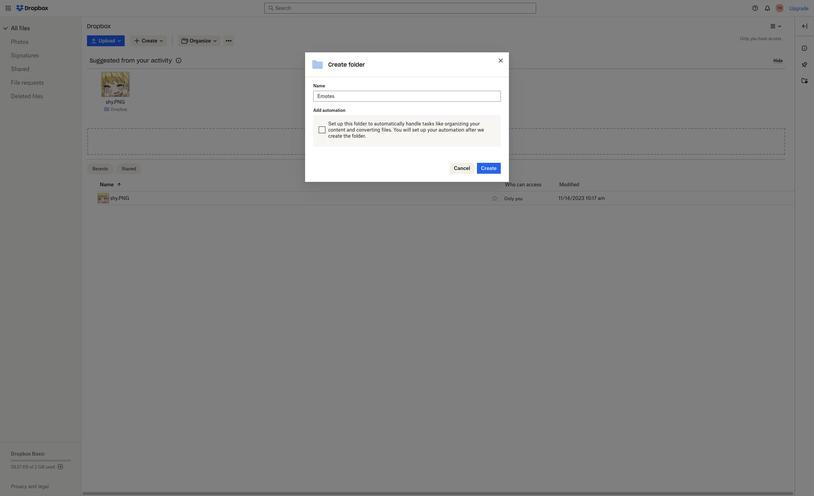 Task type: locate. For each thing, give the bounding box(es) containing it.
dropbox for dropbox link
[[111, 107, 127, 112]]

privacy
[[11, 484, 27, 489]]

after
[[466, 127, 477, 133]]

0 horizontal spatial up
[[338, 121, 343, 126]]

1 vertical spatial up
[[421, 127, 427, 133]]

0 vertical spatial dropbox
[[87, 23, 111, 30]]

your right from
[[137, 57, 149, 64]]

folder
[[349, 61, 365, 68], [354, 121, 367, 126]]

access right have
[[769, 36, 782, 41]]

0 vertical spatial name
[[314, 83, 325, 88]]

automation
[[323, 108, 346, 113], [439, 127, 465, 133]]

up right set
[[421, 127, 427, 133]]

tasks
[[423, 121, 435, 126]]

like
[[436, 121, 444, 126]]

signatures link
[[11, 49, 71, 62]]

0 vertical spatial your
[[137, 57, 149, 64]]

shy.png link
[[106, 98, 125, 106], [110, 194, 129, 202]]

cancel
[[454, 165, 471, 171]]

shy.png
[[106, 99, 125, 105], [110, 195, 129, 201]]

access right can
[[527, 181, 542, 187]]

name down the recents button
[[100, 181, 114, 187]]

handle
[[406, 121, 422, 126]]

you left have
[[751, 36, 758, 41]]

files for all files
[[19, 25, 30, 32]]

file
[[11, 79, 20, 86]]

only down who
[[505, 196, 515, 201]]

0 horizontal spatial your
[[137, 57, 149, 64]]

28.57 kb of 2 gb used
[[11, 465, 55, 470]]

only inside name shy.png, modified 11/14/2023 10:17 am, element
[[505, 196, 515, 201]]

0 horizontal spatial files
[[19, 25, 30, 32]]

kb
[[23, 465, 29, 470]]

this
[[345, 121, 353, 126]]

1 vertical spatial you
[[516, 196, 523, 201]]

all files link
[[11, 23, 82, 34]]

you for only you
[[516, 196, 523, 201]]

you
[[751, 36, 758, 41], [516, 196, 523, 201]]

your up after
[[470, 121, 480, 126]]

0 vertical spatial /shy.png image
[[101, 72, 130, 97]]

1 horizontal spatial you
[[751, 36, 758, 41]]

and
[[347, 127, 355, 133], [28, 484, 37, 489]]

/shy.png image down the recents button
[[98, 193, 109, 203]]

get more space image
[[56, 463, 64, 471]]

1 vertical spatial shy.png
[[110, 195, 129, 201]]

suggested
[[90, 57, 120, 64]]

files right all
[[19, 25, 30, 32]]

11/14/2023 10:17 am
[[559, 195, 606, 201]]

add
[[314, 108, 322, 113]]

files down file requests link
[[32, 93, 43, 100]]

name
[[314, 83, 325, 88], [100, 181, 114, 187]]

photos
[[11, 38, 29, 45]]

all files
[[11, 25, 30, 32]]

open details pane image
[[801, 22, 809, 30]]

create
[[329, 61, 347, 68], [482, 165, 497, 171]]

automation down 'organizing'
[[439, 127, 465, 133]]

open activity image
[[801, 77, 809, 85]]

dropbox link
[[111, 106, 127, 113]]

who can access
[[505, 181, 542, 187]]

2 vertical spatial dropbox
[[11, 451, 31, 457]]

modified button
[[560, 180, 598, 189]]

privacy and legal link
[[11, 484, 82, 489]]

set
[[329, 121, 336, 126]]

0 horizontal spatial create
[[329, 61, 347, 68]]

only left have
[[741, 36, 750, 41]]

dropbox
[[87, 23, 111, 30], [111, 107, 127, 112], [11, 451, 31, 457]]

1 vertical spatial access
[[527, 181, 542, 187]]

shy.png link up dropbox link
[[106, 98, 125, 106]]

cancel button
[[450, 163, 475, 174]]

shy.png link down starred button
[[110, 194, 129, 202]]

requests
[[22, 79, 44, 86]]

you inside name shy.png, modified 11/14/2023 10:17 am, element
[[516, 196, 523, 201]]

set
[[413, 127, 419, 133]]

0 horizontal spatial name
[[100, 181, 114, 187]]

upgrade link
[[790, 5, 809, 11]]

table containing name
[[82, 178, 796, 205]]

create folder dialog
[[305, 52, 509, 182]]

1 horizontal spatial automation
[[439, 127, 465, 133]]

1 horizontal spatial create
[[482, 165, 497, 171]]

up up content
[[338, 121, 343, 126]]

1 vertical spatial files
[[32, 93, 43, 100]]

1 horizontal spatial files
[[32, 93, 43, 100]]

automation up set
[[323, 108, 346, 113]]

1 horizontal spatial only
[[741, 36, 750, 41]]

0 vertical spatial create
[[329, 61, 347, 68]]

shared link
[[11, 62, 71, 76]]

0 horizontal spatial only
[[505, 196, 515, 201]]

/shy.png image
[[101, 72, 130, 97], [98, 193, 109, 203]]

0 vertical spatial automation
[[323, 108, 346, 113]]

1 horizontal spatial and
[[347, 127, 355, 133]]

files
[[19, 25, 30, 32], [32, 93, 43, 100]]

folder inside "set up this folder to automatically handle tasks like organizing your content and converting files. you will set up your automation after we create the folder."
[[354, 121, 367, 126]]

and down this
[[347, 127, 355, 133]]

1 vertical spatial automation
[[439, 127, 465, 133]]

up
[[338, 121, 343, 126], [421, 127, 427, 133]]

name up add
[[314, 83, 325, 88]]

you down can
[[516, 196, 523, 201]]

1 vertical spatial your
[[470, 121, 480, 126]]

and left legal
[[28, 484, 37, 489]]

0 vertical spatial shy.png
[[106, 99, 125, 105]]

only you button
[[505, 196, 523, 201]]

files for deleted files
[[32, 93, 43, 100]]

Name text field
[[318, 92, 497, 100]]

shy.png up dropbox link
[[106, 99, 125, 105]]

your
[[137, 57, 149, 64], [470, 121, 480, 126], [428, 127, 438, 133]]

0 vertical spatial files
[[19, 25, 30, 32]]

1 vertical spatial name
[[100, 181, 114, 187]]

1 vertical spatial /shy.png image
[[98, 193, 109, 203]]

recents
[[93, 166, 108, 171]]

name inside the create folder dialog
[[314, 83, 325, 88]]

you for only you have access
[[751, 36, 758, 41]]

privacy and legal
[[11, 484, 49, 489]]

1 vertical spatial only
[[505, 196, 515, 201]]

table
[[82, 178, 796, 205]]

1 vertical spatial create
[[482, 165, 497, 171]]

access
[[769, 36, 782, 41], [527, 181, 542, 187]]

1 vertical spatial folder
[[354, 121, 367, 126]]

can
[[517, 181, 526, 187]]

starred
[[122, 166, 136, 171]]

10:17
[[586, 195, 597, 201]]

only for only you
[[505, 196, 515, 201]]

starred button
[[116, 164, 142, 174]]

your down tasks
[[428, 127, 438, 133]]

shy.png down starred button
[[110, 195, 129, 201]]

1 horizontal spatial your
[[428, 127, 438, 133]]

0 horizontal spatial access
[[527, 181, 542, 187]]

dropbox basic
[[11, 451, 45, 457]]

/shy.png image up dropbox link
[[101, 72, 130, 97]]

0 horizontal spatial you
[[516, 196, 523, 201]]

0 vertical spatial you
[[751, 36, 758, 41]]

name inside button
[[100, 181, 114, 187]]

deleted
[[11, 93, 31, 100]]

and inside "set up this folder to automatically handle tasks like organizing your content and converting files. you will set up your automation after we create the folder."
[[347, 127, 355, 133]]

2
[[35, 465, 37, 470]]

create inside button
[[482, 165, 497, 171]]

only
[[741, 36, 750, 41], [505, 196, 515, 201]]

0 vertical spatial and
[[347, 127, 355, 133]]

only for only you have access
[[741, 36, 750, 41]]

all
[[11, 25, 18, 32]]

from
[[121, 57, 135, 64]]

0 horizontal spatial automation
[[323, 108, 346, 113]]

1 horizontal spatial access
[[769, 36, 782, 41]]

open information panel image
[[801, 44, 809, 52]]

1 vertical spatial dropbox
[[111, 107, 127, 112]]

set up this folder to automatically handle tasks like organizing your content and converting files. you will set up your automation after we create the folder.
[[329, 121, 485, 139]]

2 vertical spatial your
[[428, 127, 438, 133]]

open pinned items image
[[801, 61, 809, 69]]

1 vertical spatial and
[[28, 484, 37, 489]]

0 vertical spatial only
[[741, 36, 750, 41]]

converting
[[357, 127, 381, 133]]

1 horizontal spatial name
[[314, 83, 325, 88]]



Task type: vqa. For each thing, say whether or not it's contained in the screenshot.
'table'
yes



Task type: describe. For each thing, give the bounding box(es) containing it.
you
[[394, 127, 402, 133]]

dropbox for dropbox basic
[[11, 451, 31, 457]]

only you
[[505, 196, 523, 201]]

1 horizontal spatial up
[[421, 127, 427, 133]]

photos link
[[11, 35, 71, 49]]

legal
[[38, 484, 49, 489]]

add automation
[[314, 108, 346, 113]]

1 vertical spatial shy.png link
[[110, 194, 129, 202]]

global header element
[[0, 0, 815, 17]]

create for create folder
[[329, 61, 347, 68]]

am
[[598, 195, 606, 201]]

files.
[[382, 127, 393, 133]]

shared
[[11, 66, 29, 72]]

dropbox logo - go to the homepage image
[[14, 3, 51, 14]]

modified
[[560, 181, 580, 187]]

content
[[329, 127, 346, 133]]

folder.
[[352, 133, 366, 139]]

file requests
[[11, 79, 44, 86]]

the
[[344, 133, 351, 139]]

gb
[[38, 465, 45, 470]]

2 horizontal spatial your
[[470, 121, 480, 126]]

upgrade
[[790, 5, 809, 11]]

file requests link
[[11, 76, 71, 89]]

automatically
[[374, 121, 405, 126]]

of
[[30, 465, 33, 470]]

signatures
[[11, 52, 39, 59]]

0 vertical spatial folder
[[349, 61, 365, 68]]

deleted files link
[[11, 89, 71, 103]]

28.57
[[11, 465, 22, 470]]

we
[[478, 127, 485, 133]]

deleted files
[[11, 93, 43, 100]]

basic
[[32, 451, 45, 457]]

activity
[[151, 57, 172, 64]]

will
[[403, 127, 411, 133]]

create
[[329, 133, 343, 139]]

0 vertical spatial shy.png link
[[106, 98, 125, 106]]

name button
[[100, 180, 489, 189]]

have
[[759, 36, 768, 41]]

name shy.png, modified 11/14/2023 10:17 am, element
[[82, 191, 796, 205]]

create for create
[[482, 165, 497, 171]]

who
[[505, 181, 516, 187]]

recents button
[[87, 164, 113, 174]]

create folder
[[329, 61, 365, 68]]

organizing
[[445, 121, 469, 126]]

only you have access
[[741, 36, 782, 41]]

to
[[369, 121, 373, 126]]

create button
[[477, 163, 501, 174]]

0 horizontal spatial and
[[28, 484, 37, 489]]

0 vertical spatial access
[[769, 36, 782, 41]]

0 vertical spatial up
[[338, 121, 343, 126]]

suggested from your activity
[[90, 57, 172, 64]]

automation inside "set up this folder to automatically handle tasks like organizing your content and converting files. you will set up your automation after we create the folder."
[[439, 127, 465, 133]]

used
[[46, 465, 55, 470]]

add to starred image
[[491, 194, 499, 202]]

11/14/2023
[[559, 195, 585, 201]]



